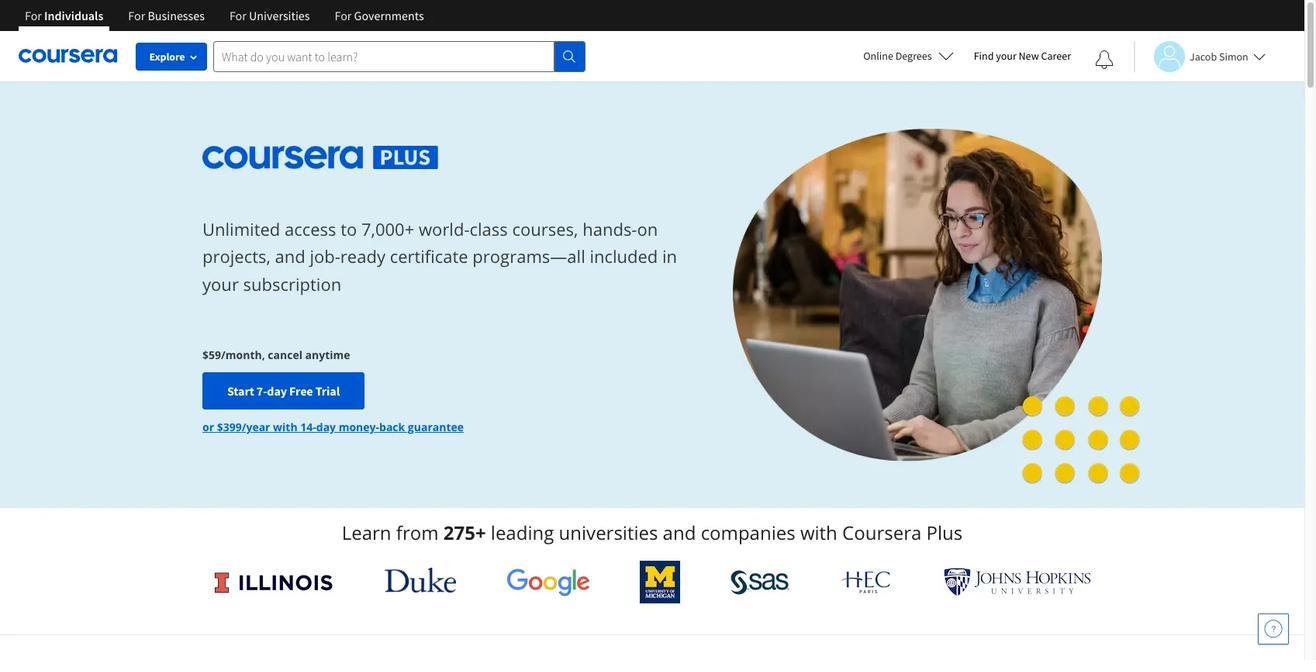 Task type: locate. For each thing, give the bounding box(es) containing it.
your down projects,
[[202, 272, 239, 295]]

certificate
[[390, 245, 468, 268]]

0 horizontal spatial with
[[273, 420, 298, 435]]

7,000+
[[361, 217, 414, 241]]

for left governments
[[335, 8, 352, 23]]

in
[[663, 245, 677, 268]]

johns hopkins university image
[[944, 568, 1092, 597]]

with
[[273, 420, 298, 435], [801, 520, 838, 545]]

1 vertical spatial your
[[202, 272, 239, 295]]

for for governments
[[335, 8, 352, 23]]

1 vertical spatial day
[[316, 420, 336, 435]]

explore
[[149, 50, 185, 64]]

courses,
[[512, 217, 578, 241]]

new
[[1019, 49, 1039, 63]]

jacob simon
[[1190, 49, 1249, 63]]

free
[[289, 383, 313, 399]]

find your new career link
[[966, 47, 1079, 66]]

for left universities
[[230, 8, 247, 23]]

14-
[[300, 420, 316, 435]]

0 vertical spatial with
[[273, 420, 298, 435]]

for universities
[[230, 8, 310, 23]]

your right find
[[996, 49, 1017, 63]]

cancel
[[268, 348, 303, 362]]

/month,
[[221, 348, 265, 362]]

0 horizontal spatial and
[[275, 245, 305, 268]]

7-
[[257, 383, 267, 399]]

job-
[[310, 245, 340, 268]]

on
[[637, 217, 658, 241]]

sas image
[[731, 570, 790, 595]]

1 for from the left
[[25, 8, 42, 23]]

and up "subscription"
[[275, 245, 305, 268]]

governments
[[354, 8, 424, 23]]

guarantee
[[408, 420, 464, 435]]

3 for from the left
[[230, 8, 247, 23]]

with left 14-
[[273, 420, 298, 435]]

learn
[[342, 520, 391, 545]]

coursera plus image
[[202, 146, 439, 169]]

world-
[[419, 217, 470, 241]]

1 horizontal spatial day
[[316, 420, 336, 435]]

for governments
[[335, 8, 424, 23]]

0 vertical spatial day
[[267, 383, 287, 399]]

online degrees button
[[851, 39, 966, 73]]

your inside unlimited access to 7,000+ world-class courses, hands-on projects, and job-ready certificate programs—all included in your subscription
[[202, 272, 239, 295]]

money-
[[339, 420, 379, 435]]

and up university of michigan image
[[663, 520, 696, 545]]

degrees
[[896, 49, 932, 63]]

trial
[[315, 383, 340, 399]]

help center image
[[1265, 620, 1283, 638]]

day inside button
[[267, 383, 287, 399]]

1 horizontal spatial and
[[663, 520, 696, 545]]

2 for from the left
[[128, 8, 145, 23]]

explore button
[[136, 43, 207, 71]]

for left individuals
[[25, 8, 42, 23]]

or
[[202, 420, 214, 435]]

4 for from the left
[[335, 8, 352, 23]]

anytime
[[305, 348, 350, 362]]

$59 /month, cancel anytime
[[202, 348, 350, 362]]

or $399 /year with 14-day money-back guarantee
[[202, 420, 464, 435]]

0 horizontal spatial day
[[267, 383, 287, 399]]

day
[[267, 383, 287, 399], [316, 420, 336, 435]]

None search field
[[213, 41, 586, 72]]

0 vertical spatial your
[[996, 49, 1017, 63]]

1 horizontal spatial with
[[801, 520, 838, 545]]

universities
[[559, 520, 658, 545]]

individuals
[[44, 8, 103, 23]]

simon
[[1220, 49, 1249, 63]]

for
[[25, 8, 42, 23], [128, 8, 145, 23], [230, 8, 247, 23], [335, 8, 352, 23]]

for for individuals
[[25, 8, 42, 23]]

start
[[227, 383, 254, 399]]

0 horizontal spatial your
[[202, 272, 239, 295]]

0 vertical spatial and
[[275, 245, 305, 268]]

with left coursera
[[801, 520, 838, 545]]

back
[[379, 420, 405, 435]]

your
[[996, 49, 1017, 63], [202, 272, 239, 295]]

jacob simon button
[[1134, 41, 1266, 72]]

leading
[[491, 520, 554, 545]]

day left free
[[267, 383, 287, 399]]

university of michigan image
[[640, 561, 681, 604]]

companies
[[701, 520, 796, 545]]

and
[[275, 245, 305, 268], [663, 520, 696, 545]]

for individuals
[[25, 8, 103, 23]]

find your new career
[[974, 49, 1071, 63]]

1 vertical spatial with
[[801, 520, 838, 545]]

day left money- on the left
[[316, 420, 336, 435]]

for left businesses
[[128, 8, 145, 23]]

hec paris image
[[840, 566, 894, 598]]



Task type: vqa. For each thing, say whether or not it's contained in the screenshot.
Cloud
no



Task type: describe. For each thing, give the bounding box(es) containing it.
ready
[[340, 245, 386, 268]]

duke university image
[[384, 568, 456, 593]]

$59
[[202, 348, 221, 362]]

275+
[[444, 520, 486, 545]]

and inside unlimited access to 7,000+ world-class courses, hands-on projects, and job-ready certificate programs—all included in your subscription
[[275, 245, 305, 268]]

What do you want to learn? text field
[[213, 41, 555, 72]]

1 vertical spatial and
[[663, 520, 696, 545]]

coursera image
[[19, 44, 117, 68]]

projects,
[[202, 245, 271, 268]]

online
[[864, 49, 894, 63]]

businesses
[[148, 8, 205, 23]]

coursera
[[843, 520, 922, 545]]

google image
[[506, 568, 590, 597]]

online degrees
[[864, 49, 932, 63]]

banner navigation
[[12, 0, 437, 43]]

included
[[590, 245, 658, 268]]

start 7-day free trial button
[[202, 373, 365, 410]]

for for universities
[[230, 8, 247, 23]]

unlimited
[[202, 217, 280, 241]]

jacob
[[1190, 49, 1217, 63]]

class
[[470, 217, 508, 241]]

unlimited access to 7,000+ world-class courses, hands-on projects, and job-ready certificate programs—all included in your subscription
[[202, 217, 677, 295]]

from
[[396, 520, 439, 545]]

access
[[285, 217, 336, 241]]

find
[[974, 49, 994, 63]]

university of illinois at urbana-champaign image
[[213, 570, 334, 595]]

for businesses
[[128, 8, 205, 23]]

programs—all
[[473, 245, 586, 268]]

learn from 275+ leading universities and companies with coursera plus
[[342, 520, 963, 545]]

$399
[[217, 420, 242, 435]]

hands-
[[583, 217, 637, 241]]

to
[[341, 217, 357, 241]]

for for businesses
[[128, 8, 145, 23]]

show notifications image
[[1095, 50, 1114, 69]]

plus
[[927, 520, 963, 545]]

/year
[[242, 420, 270, 435]]

1 horizontal spatial your
[[996, 49, 1017, 63]]

career
[[1041, 49, 1071, 63]]

universities
[[249, 8, 310, 23]]

subscription
[[243, 272, 341, 295]]

start 7-day free trial
[[227, 383, 340, 399]]



